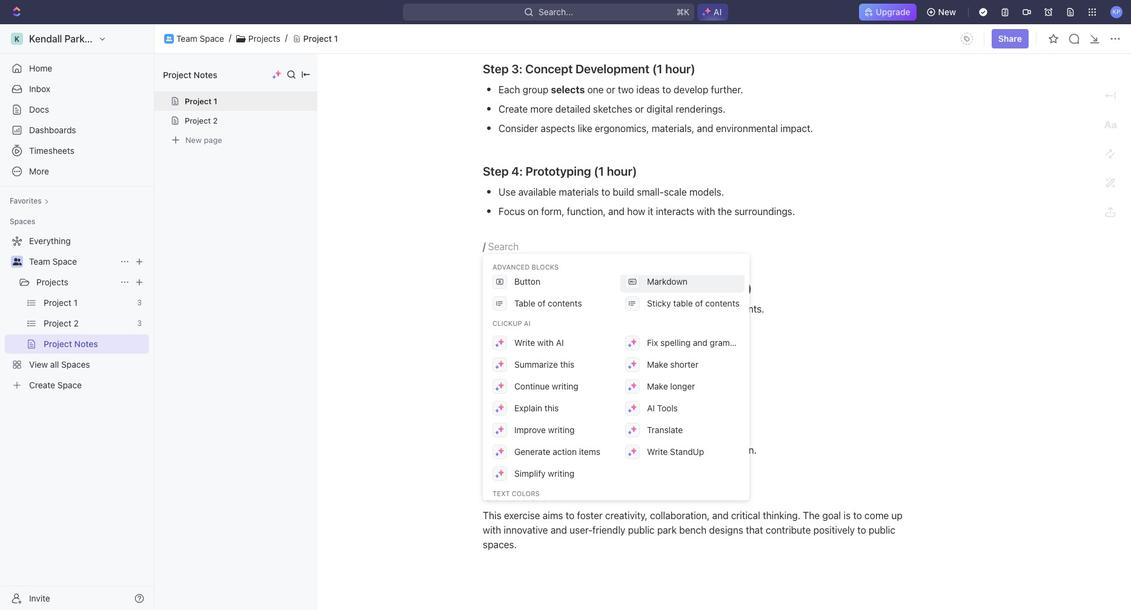 Task type: describe. For each thing, give the bounding box(es) containing it.
friendly
[[593, 525, 626, 536]]

participants.
[[710, 304, 765, 315]]

user group image inside sidebar navigation
[[12, 258, 22, 266]]

spaces.
[[483, 540, 517, 550]]

more
[[531, 104, 553, 115]]

presentation
[[526, 281, 597, 295]]

the
[[804, 510, 820, 521]]

writing for continue writing
[[552, 381, 579, 392]]

tools
[[658, 403, 678, 413]]

/
[[483, 241, 486, 252]]

translate
[[647, 425, 683, 435]]

new for new page
[[186, 135, 202, 145]]

home link
[[5, 59, 149, 78]]

use available materials to build small-scale models.
[[499, 187, 725, 198]]

this exercise aims to foster creativity, collaboration, and critical thinking. the goal is to come up with innovative and user-friendly public park bench designs that contribute positively to public spaces.
[[483, 510, 906, 550]]

minutes) for step 6: reflection and iteration (30 minutes)
[[681, 384, 730, 398]]

necessary.
[[642, 426, 689, 436]]

items
[[579, 447, 601, 457]]

aims
[[543, 510, 564, 521]]

improve writing
[[515, 425, 575, 435]]

team space link for user group "image" in sidebar navigation
[[29, 252, 115, 272]]

step 4: prototyping (1 hour)
[[483, 164, 637, 178]]

continue
[[515, 381, 550, 392]]

for
[[625, 445, 637, 456]]

docs link
[[5, 100, 149, 119]]

generate
[[515, 447, 551, 457]]

step for step 5: presentation and feedback (45 minutes)
[[483, 281, 509, 295]]

1 vertical spatial with
[[538, 338, 554, 348]]

to left build
[[602, 187, 611, 198]]

on for reflect
[[532, 406, 543, 417]]

user
[[658, 323, 677, 334]]

group for more
[[523, 84, 549, 95]]

like
[[578, 123, 593, 134]]

writing for simplify writing
[[548, 469, 575, 479]]

positively
[[814, 525, 855, 536]]

constructive
[[535, 343, 589, 353]]

text
[[493, 490, 510, 498]]

make for make longer
[[647, 381, 668, 392]]

2 of from the left
[[696, 298, 703, 309]]

selects
[[551, 84, 585, 95]]

explain
[[515, 403, 543, 413]]

next
[[577, 445, 596, 456]]

team space for user group "image" to the right
[[176, 33, 224, 43]]

fix spelling and grammar
[[647, 338, 745, 348]]

group for practicality,
[[523, 304, 549, 315]]

other
[[684, 304, 708, 315]]

notes
[[194, 69, 217, 80]]

0 vertical spatial with
[[697, 206, 716, 217]]

team space link for user group "image" to the right
[[176, 33, 224, 44]]

reflection
[[526, 384, 582, 398]]

innovative
[[504, 525, 548, 536]]

grammar
[[710, 338, 745, 348]]

0 horizontal spatial 1
[[214, 96, 217, 106]]

and up their
[[599, 281, 620, 295]]

this for explain this
[[545, 403, 559, 413]]

advanced
[[493, 263, 530, 271]]

1 horizontal spatial the
[[668, 304, 682, 315]]

prototyping
[[526, 164, 591, 178]]

this for summarize this
[[561, 359, 575, 370]]

space for projects link for user group "image" in sidebar navigation
[[52, 256, 77, 267]]

further.
[[711, 84, 744, 95]]

1 contents from the left
[[548, 298, 582, 309]]

table of contents
[[515, 298, 582, 309]]

critical
[[732, 510, 761, 521]]

scale
[[664, 187, 687, 198]]

5:
[[512, 281, 523, 295]]

this
[[483, 510, 502, 521]]

and left critical
[[713, 510, 729, 521]]

button
[[515, 276, 541, 287]]

new for new page
[[515, 255, 532, 265]]

team for 'team space' link related to user group "image" to the right
[[176, 33, 198, 43]]

step for step 6: reflection and iteration (30 minutes)
[[483, 384, 509, 398]]

table
[[515, 298, 536, 309]]

up
[[892, 510, 903, 521]]

text colors
[[493, 490, 540, 498]]

foster
[[577, 510, 603, 521]]

and down experience.
[[693, 338, 708, 348]]

it
[[648, 206, 654, 217]]

minutes) for step 5: presentation and feedback (45 minutes)
[[703, 281, 752, 295]]

how
[[628, 206, 646, 217]]

designs inside this exercise aims to foster creativity, collaboration, and critical thinking. the goal is to come up with innovative and user-friendly public park bench designs that contribute positively to public spaces.
[[710, 525, 744, 536]]

timesheets link
[[5, 141, 149, 161]]

creativity,
[[606, 510, 648, 521]]

0 horizontal spatial designs
[[593, 426, 627, 436]]

simplify writing
[[515, 469, 575, 479]]

is
[[844, 510, 851, 521]]

each for each group selects one or two ideas to develop further.
[[499, 84, 520, 95]]

to right the is
[[854, 510, 863, 521]]

and down aims at the left bottom
[[551, 525, 567, 536]]

favorites
[[10, 196, 42, 206]]

improve
[[515, 425, 546, 435]]

ideas
[[637, 84, 660, 95]]

practicality,
[[536, 323, 586, 334]]

and up feedback
[[585, 384, 606, 398]]

to up next
[[582, 426, 590, 436]]

consider aspects like ergonomics, materials, and environmental impact.
[[499, 123, 814, 134]]

writing for improve writing
[[548, 425, 575, 435]]

feedback
[[563, 406, 604, 417]]

3:
[[512, 62, 523, 76]]

implementation.
[[687, 445, 757, 456]]

sketches
[[593, 104, 633, 115]]

world
[[660, 445, 684, 456]]

shorter
[[671, 359, 699, 370]]

1 horizontal spatial hour)
[[666, 62, 696, 76]]

sticky
[[647, 298, 671, 309]]

step for step 4: prototyping (1 hour)
[[483, 164, 509, 178]]

focus
[[499, 206, 525, 217]]

aspects
[[541, 123, 576, 134]]

one
[[588, 84, 604, 95]]

provide
[[499, 343, 532, 353]]

come
[[865, 510, 889, 521]]

favorites button
[[5, 194, 54, 209]]

available
[[519, 187, 557, 198]]

0 horizontal spatial project 1
[[185, 96, 217, 106]]

page
[[534, 255, 554, 265]]

advanced blocks
[[493, 263, 559, 271]]

or for one
[[607, 84, 616, 95]]

sticky table of contents
[[647, 298, 740, 309]]

1 horizontal spatial ai
[[556, 338, 564, 348]]

received.
[[606, 406, 646, 417]]



Task type: locate. For each thing, give the bounding box(es) containing it.
0 vertical spatial make
[[647, 359, 668, 370]]

colors
[[512, 490, 540, 498]]

projects
[[248, 33, 280, 43], [36, 277, 68, 287]]

1 horizontal spatial designs
[[710, 525, 744, 536]]

0 vertical spatial new
[[939, 7, 957, 17]]

new
[[939, 7, 957, 17], [186, 135, 202, 145], [515, 255, 532, 265]]

0 horizontal spatial with
[[483, 525, 502, 536]]

0 horizontal spatial this
[[545, 403, 559, 413]]

1 vertical spatial 1
[[214, 96, 217, 106]]

1 horizontal spatial with
[[538, 338, 554, 348]]

2 contents from the left
[[706, 298, 740, 309]]

write for write standup
[[647, 447, 668, 457]]

4:
[[512, 164, 523, 178]]

table
[[674, 298, 693, 309]]

with down models.
[[697, 206, 716, 217]]

0 vertical spatial group
[[523, 84, 549, 95]]

2 discuss from the top
[[499, 445, 533, 456]]

2 horizontal spatial with
[[697, 206, 716, 217]]

ai tools
[[647, 403, 678, 413]]

1 step from the top
[[483, 62, 509, 76]]

0 vertical spatial team space
[[176, 33, 224, 43]]

2 vertical spatial ai
[[647, 403, 655, 413]]

contents down presentation
[[548, 298, 582, 309]]

ai down practicality,
[[556, 338, 564, 348]]

each group selects one or two ideas to develop further.
[[499, 84, 744, 95]]

ergonomics,
[[595, 123, 650, 134]]

3 step from the top
[[483, 281, 509, 295]]

new page
[[515, 255, 554, 265]]

0 vertical spatial (1
[[653, 62, 663, 76]]

the up 'user'
[[668, 304, 682, 315]]

spaces
[[10, 217, 35, 226]]

step 3: concept development (1 hour)
[[483, 62, 696, 76]]

0 vertical spatial hour)
[[666, 62, 696, 76]]

team space link
[[176, 33, 224, 44], [29, 252, 115, 272]]

the up adjustments
[[546, 406, 560, 417]]

ai left tools
[[647, 403, 655, 413]]

1 horizontal spatial (1
[[653, 62, 663, 76]]

team space down spaces
[[29, 256, 77, 267]]

public down come
[[869, 525, 896, 536]]

0 horizontal spatial space
[[52, 256, 77, 267]]

1 vertical spatial minutes)
[[681, 384, 730, 398]]

digital
[[647, 104, 674, 115]]

group up clickup ai
[[523, 304, 549, 315]]

0 horizontal spatial contents
[[548, 298, 582, 309]]

designs down critical
[[710, 525, 744, 536]]

or left "two"
[[607, 84, 616, 95]]

contents up experience.
[[706, 298, 740, 309]]

0 horizontal spatial team space
[[29, 256, 77, 267]]

0 vertical spatial the
[[718, 206, 732, 217]]

step for step 3: concept development (1 hour)
[[483, 62, 509, 76]]

1 vertical spatial team space link
[[29, 252, 115, 272]]

0 horizontal spatial team
[[29, 256, 50, 267]]

1 vertical spatial hour)
[[607, 164, 637, 178]]

1 horizontal spatial of
[[696, 298, 703, 309]]

designs up steps
[[593, 426, 627, 436]]

0 vertical spatial user group image
[[166, 36, 172, 41]]

1 horizontal spatial projects
[[248, 33, 280, 43]]

1 vertical spatial discuss
[[499, 445, 533, 456]]

0 horizontal spatial or
[[607, 84, 616, 95]]

team up project notes
[[176, 33, 198, 43]]

of right table at the left
[[538, 298, 546, 309]]

new right 'upgrade'
[[939, 7, 957, 17]]

discuss up provide
[[499, 323, 533, 334]]

sidebar navigation
[[0, 24, 155, 610]]

and up fix
[[639, 323, 656, 334]]

2 each from the top
[[499, 304, 520, 315]]

minutes) down shorter
[[681, 384, 730, 398]]

new left page
[[186, 135, 202, 145]]

make longer
[[647, 381, 696, 392]]

to right ideas
[[663, 84, 671, 95]]

and down renderings.
[[697, 123, 714, 134]]

1 vertical spatial user group image
[[12, 258, 22, 266]]

hour) up the develop
[[666, 62, 696, 76]]

step left 4:
[[483, 164, 509, 178]]

0 vertical spatial team space link
[[176, 33, 224, 44]]

build
[[613, 187, 635, 198]]

2 public from the left
[[869, 525, 896, 536]]

0 horizontal spatial team space link
[[29, 252, 115, 272]]

0 horizontal spatial projects
[[36, 277, 68, 287]]

with down practicality,
[[538, 338, 554, 348]]

each for each group presents their concept to the other participants.
[[499, 304, 520, 315]]

⌘k
[[677, 7, 690, 17]]

of right table
[[696, 298, 703, 309]]

new left 'page'
[[515, 255, 532, 265]]

make for make shorter
[[647, 359, 668, 370]]

small-
[[637, 187, 664, 198]]

new for new
[[939, 7, 957, 17]]

reflect on the feedback received.
[[499, 406, 646, 417]]

writing
[[552, 381, 579, 392], [548, 425, 575, 435], [548, 469, 575, 479]]

team down spaces
[[29, 256, 50, 267]]

and
[[697, 123, 714, 134], [609, 206, 625, 217], [599, 281, 620, 295], [639, 323, 656, 334], [693, 338, 708, 348], [585, 384, 606, 398], [713, 510, 729, 521], [551, 525, 567, 536]]

ai right clickup
[[524, 319, 531, 327]]

development
[[576, 62, 650, 76]]

and left how
[[609, 206, 625, 217]]

1 vertical spatial writing
[[548, 425, 575, 435]]

1 each from the top
[[499, 84, 520, 95]]

with inside this exercise aims to foster creativity, collaboration, and critical thinking. the goal is to come up with innovative and user-friendly public park bench designs that contribute positively to public spaces.
[[483, 525, 502, 536]]

user group image
[[166, 36, 172, 41], [12, 258, 22, 266]]

0 vertical spatial space
[[200, 33, 224, 43]]

dashboards link
[[5, 121, 149, 140]]

2 vertical spatial writing
[[548, 469, 575, 479]]

2 step from the top
[[483, 164, 509, 178]]

0 vertical spatial write
[[515, 338, 535, 348]]

1 vertical spatial this
[[545, 403, 559, 413]]

collaboration,
[[650, 510, 710, 521]]

0 vertical spatial or
[[607, 84, 616, 95]]

discuss for discuss practicality, aesthetics, and user experience.
[[499, 323, 533, 334]]

(1 up ideas
[[653, 62, 663, 76]]

to right aims at the left bottom
[[566, 510, 575, 521]]

to up 'user'
[[656, 304, 665, 315]]

user group image up project notes
[[166, 36, 172, 41]]

1 vertical spatial group
[[523, 304, 549, 315]]

longer
[[671, 381, 696, 392]]

1 horizontal spatial this
[[561, 359, 575, 370]]

writing down action
[[548, 469, 575, 479]]

2 horizontal spatial the
[[718, 206, 732, 217]]

or for sketches
[[635, 104, 644, 115]]

summarize
[[515, 359, 558, 370]]

discuss down improve
[[499, 445, 533, 456]]

0 vertical spatial projects link
[[248, 33, 280, 44]]

1 vertical spatial team space
[[29, 256, 77, 267]]

continue writing
[[515, 381, 579, 392]]

1 of from the left
[[538, 298, 546, 309]]

standup
[[670, 447, 705, 457]]

team space link inside "tree"
[[29, 252, 115, 272]]

spelling
[[661, 338, 691, 348]]

new inside button
[[939, 7, 957, 17]]

1 horizontal spatial team space
[[176, 33, 224, 43]]

this down reflection
[[545, 403, 559, 413]]

environmental
[[716, 123, 778, 134]]

1 horizontal spatial contents
[[706, 298, 740, 309]]

team space for user group "image" in sidebar navigation
[[29, 256, 77, 267]]

materials,
[[652, 123, 695, 134]]

step
[[483, 62, 509, 76], [483, 164, 509, 178], [483, 281, 509, 295], [483, 384, 509, 398]]

(1 up use available materials to build small-scale models.
[[594, 164, 604, 178]]

minutes) up participants.
[[703, 281, 752, 295]]

0 vertical spatial 1
[[334, 33, 338, 43]]

exercise
[[504, 510, 540, 521]]

team for 'team space' link in "tree"
[[29, 256, 50, 267]]

each up create
[[499, 84, 520, 95]]

0 horizontal spatial write
[[515, 338, 535, 348]]

make for make adjustments to designs as necessary.
[[499, 426, 523, 436]]

make adjustments to designs as necessary.
[[499, 426, 689, 436]]

make
[[647, 359, 668, 370], [647, 381, 668, 392], [499, 426, 523, 436]]

1 horizontal spatial projects link
[[248, 33, 280, 44]]

provide constructive feedback.
[[499, 343, 635, 353]]

inbox link
[[5, 79, 149, 99]]

0 vertical spatial this
[[561, 359, 575, 370]]

1 vertical spatial the
[[668, 304, 682, 315]]

iteration
[[609, 384, 655, 398]]

tree inside sidebar navigation
[[5, 232, 149, 395]]

1 horizontal spatial new
[[515, 255, 532, 265]]

public down "creativity,"
[[628, 525, 655, 536]]

0 horizontal spatial ai
[[524, 319, 531, 327]]

write down necessary.
[[647, 447, 668, 457]]

potential
[[536, 445, 574, 456]]

simplify
[[515, 469, 546, 479]]

0 horizontal spatial projects link
[[36, 273, 115, 292]]

0 horizontal spatial the
[[546, 406, 560, 417]]

0 horizontal spatial hour)
[[607, 164, 637, 178]]

2 horizontal spatial new
[[939, 7, 957, 17]]

each up clickup
[[499, 304, 520, 315]]

tree
[[5, 232, 149, 395]]

detailed
[[556, 104, 591, 115]]

0 vertical spatial on
[[528, 206, 539, 217]]

step 6: reflection and iteration (30 minutes)
[[483, 384, 730, 398]]

projects link for user group "image" in sidebar navigation
[[36, 273, 115, 292]]

1 horizontal spatial space
[[200, 33, 224, 43]]

team inside "tree"
[[29, 256, 50, 267]]

each group presents their concept to the other participants.
[[499, 304, 765, 315]]

project 2
[[185, 116, 218, 125]]

to down come
[[858, 525, 867, 536]]

write standup
[[647, 447, 705, 457]]

concept
[[526, 62, 573, 76]]

(45
[[680, 281, 700, 295]]

1 vertical spatial project 1
[[185, 96, 217, 106]]

experience.
[[680, 323, 731, 334]]

team space
[[176, 33, 224, 43], [29, 256, 77, 267]]

0 horizontal spatial (1
[[594, 164, 604, 178]]

share
[[999, 33, 1023, 44]]

1 horizontal spatial public
[[869, 525, 896, 536]]

step left 3:
[[483, 62, 509, 76]]

page
[[204, 135, 222, 145]]

0 vertical spatial team
[[176, 33, 198, 43]]

1 discuss from the top
[[499, 323, 533, 334]]

space inside "tree"
[[52, 256, 77, 267]]

make up ai tools
[[647, 381, 668, 392]]

group
[[523, 84, 549, 95], [523, 304, 549, 315]]

2 group from the top
[[523, 304, 549, 315]]

or left digital
[[635, 104, 644, 115]]

0 horizontal spatial of
[[538, 298, 546, 309]]

2 vertical spatial the
[[546, 406, 560, 417]]

bench
[[680, 525, 707, 536]]

space for user group "image" to the right's projects link
[[200, 33, 224, 43]]

user group image down spaces
[[12, 258, 22, 266]]

steps
[[598, 445, 622, 456]]

this down the provide constructive feedback.
[[561, 359, 575, 370]]

fix
[[647, 338, 659, 348]]

1 vertical spatial space
[[52, 256, 77, 267]]

1 horizontal spatial 1
[[334, 33, 338, 43]]

6:
[[512, 384, 523, 398]]

discuss practicality, aesthetics, and user experience.
[[499, 323, 731, 334]]

1 vertical spatial projects
[[36, 277, 68, 287]]

(1
[[653, 62, 663, 76], [594, 164, 604, 178]]

1 vertical spatial new
[[186, 135, 202, 145]]

0 vertical spatial discuss
[[499, 323, 533, 334]]

discuss for discuss potential next steps for real-world implementation.
[[499, 445, 533, 456]]

1
[[334, 33, 338, 43], [214, 96, 217, 106]]

reflect
[[499, 406, 530, 417]]

1 horizontal spatial or
[[635, 104, 644, 115]]

generate action items
[[515, 447, 601, 457]]

team space up 'notes' at the top
[[176, 33, 224, 43]]

impact.
[[781, 123, 814, 134]]

group up more
[[523, 84, 549, 95]]

focus on form, function, and how it interacts with the surroundings.
[[499, 206, 796, 217]]

on left form,
[[528, 206, 539, 217]]

0 vertical spatial each
[[499, 84, 520, 95]]

1 public from the left
[[628, 525, 655, 536]]

2 vertical spatial new
[[515, 255, 532, 265]]

tree containing team space
[[5, 232, 149, 395]]

step left 6:
[[483, 384, 509, 398]]

this
[[561, 359, 575, 370], [545, 403, 559, 413]]

0 vertical spatial minutes)
[[703, 281, 752, 295]]

project 1
[[304, 33, 338, 43], [185, 96, 217, 106]]

on for focus
[[528, 206, 539, 217]]

write for write with ai
[[515, 338, 535, 348]]

0 horizontal spatial new
[[186, 135, 202, 145]]

1 vertical spatial make
[[647, 381, 668, 392]]

writing up potential
[[548, 425, 575, 435]]

1 vertical spatial (1
[[594, 164, 604, 178]]

use
[[499, 187, 516, 198]]

0 horizontal spatial user group image
[[12, 258, 22, 266]]

on up improve writing
[[532, 406, 543, 417]]

materials
[[559, 187, 599, 198]]

contribute
[[766, 525, 811, 536]]

1 vertical spatial ai
[[556, 338, 564, 348]]

team space inside "tree"
[[29, 256, 77, 267]]

the down models.
[[718, 206, 732, 217]]

blocks
[[532, 263, 559, 271]]

step left 5:
[[483, 281, 509, 295]]

2 horizontal spatial ai
[[647, 403, 655, 413]]

1 group from the top
[[523, 84, 549, 95]]

that
[[746, 525, 764, 536]]

projects inside sidebar navigation
[[36, 277, 68, 287]]

feedback.
[[592, 343, 635, 353]]

0 vertical spatial project 1
[[304, 33, 338, 43]]

search...
[[539, 7, 573, 17]]

2 vertical spatial with
[[483, 525, 502, 536]]

0 horizontal spatial public
[[628, 525, 655, 536]]

make down reflect
[[499, 426, 523, 436]]

1 vertical spatial team
[[29, 256, 50, 267]]

1 horizontal spatial user group image
[[166, 36, 172, 41]]

writing up the reflect on the feedback received.
[[552, 381, 579, 392]]

4 step from the top
[[483, 384, 509, 398]]

with down this
[[483, 525, 502, 536]]

0 vertical spatial projects
[[248, 33, 280, 43]]

upgrade link
[[859, 4, 917, 21]]

projects link for user group "image" to the right
[[248, 33, 280, 44]]

1 horizontal spatial project 1
[[304, 33, 338, 43]]

make down fix
[[647, 359, 668, 370]]

1 vertical spatial designs
[[710, 525, 744, 536]]

interacts
[[656, 206, 695, 217]]

1 horizontal spatial write
[[647, 447, 668, 457]]

0 vertical spatial writing
[[552, 381, 579, 392]]

1 horizontal spatial team space link
[[176, 33, 224, 44]]

create more detailed sketches or digital renderings.
[[499, 104, 726, 115]]

hour) up build
[[607, 164, 637, 178]]

2 vertical spatial make
[[499, 426, 523, 436]]

park
[[658, 525, 677, 536]]

1 vertical spatial write
[[647, 447, 668, 457]]

1 vertical spatial or
[[635, 104, 644, 115]]

1 vertical spatial on
[[532, 406, 543, 417]]

write down clickup ai
[[515, 338, 535, 348]]



Task type: vqa. For each thing, say whether or not it's contained in the screenshot.
bottommost QDQ9Q icon
no



